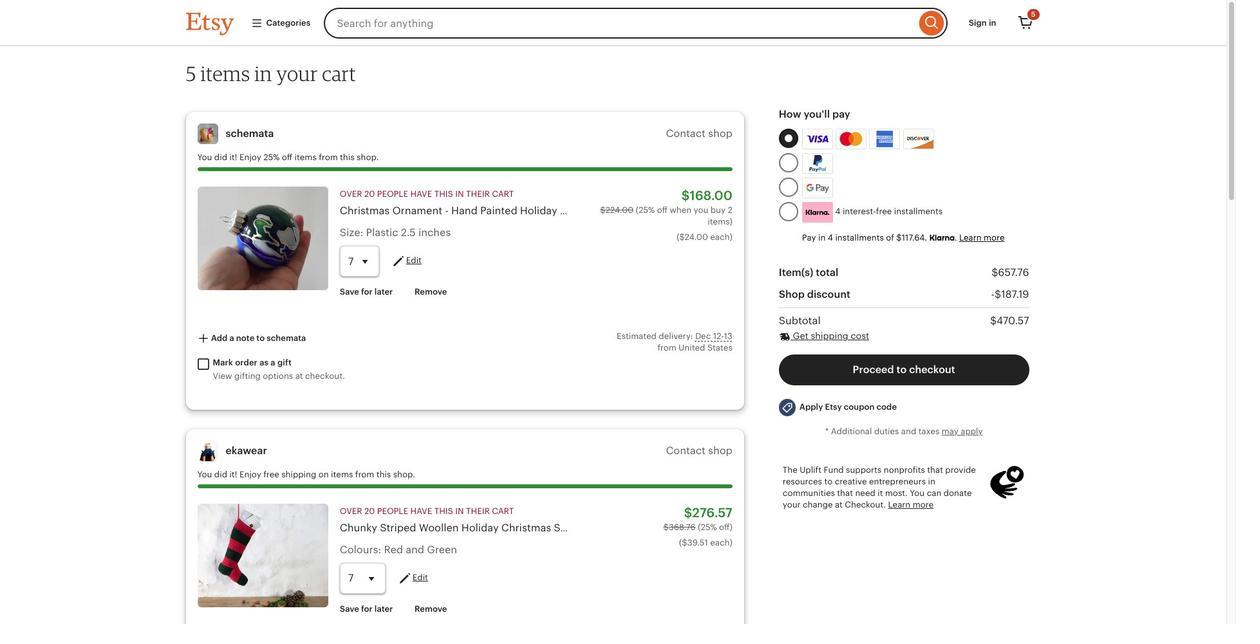 Task type: describe. For each thing, give the bounding box(es) containing it.
sign
[[969, 18, 987, 28]]

inches
[[418, 227, 451, 238]]

1 vertical spatial learn more button
[[888, 499, 934, 511]]

view
[[213, 371, 232, 381]]

shop for chunky striped woollen holiday christmas stocking
[[708, 445, 733, 456]]

etsy
[[825, 403, 842, 412]]

657.76
[[998, 267, 1029, 278]]

mark
[[213, 358, 233, 367]]

13
[[724, 332, 733, 341]]

for for colours:
[[361, 604, 373, 614]]

over for christmas ornament - hand painted holiday decoration
[[340, 189, 362, 199]]

4 interest-free installments
[[833, 207, 943, 217]]

5 items in your cart
[[186, 61, 356, 86]]

in inside over 20 people have this in their cart christmas ornament - hand painted holiday decoration
[[455, 189, 464, 199]]

green
[[427, 544, 457, 555]]

uplift
[[800, 465, 822, 475]]

shop
[[779, 289, 805, 300]]

red
[[384, 544, 403, 555]]

to inside the uplift fund supports nonprofits that provide resources to creative entrepreneurs in communities that need it most. you can donate your change at checkout.
[[824, 477, 833, 486]]

5 for 5 items in your cart
[[186, 61, 196, 86]]

- $ 187.19
[[991, 289, 1029, 300]]

add
[[211, 334, 227, 343]]

resources
[[783, 477, 822, 486]]

in right pay
[[818, 233, 826, 243]]

most.
[[885, 488, 908, 498]]

2 vertical spatial items
[[331, 470, 353, 479]]

in inside 'button'
[[989, 18, 996, 28]]

may
[[942, 427, 959, 436]]

for for size:
[[361, 287, 373, 297]]

pay
[[832, 109, 850, 120]]

creative
[[835, 477, 867, 486]]

from inside estimated delivery: dec 12-13 from united states
[[657, 343, 676, 353]]

0 vertical spatial cart
[[322, 61, 356, 86]]

you did it! enjoy 25% off items from this shop.
[[197, 153, 379, 162]]

of
[[886, 233, 894, 243]]

it
[[878, 488, 883, 498]]

each) inside $ 168.00 $ 224.00 (25% off when you buy 2 items) ( $ 24.00 each)
[[710, 232, 733, 242]]

how
[[779, 109, 801, 120]]

proceed to checkout button
[[779, 355, 1029, 386]]

visa image
[[807, 133, 829, 145]]

you'll
[[804, 109, 830, 120]]

add a note to schemata button
[[188, 327, 316, 351]]

( inside $ 276.57 $ 368.76 (25% off) ( $ 39.51 each)
[[679, 538, 682, 548]]

checkout.
[[845, 500, 886, 510]]

delivery:
[[659, 332, 693, 341]]

order
[[235, 358, 257, 367]]

edit button for and
[[397, 571, 428, 586]]

donate
[[944, 488, 972, 498]]

decoration
[[560, 205, 614, 216]]

mark order as a gift view gifting options at checkout.
[[213, 358, 345, 381]]

you did it! enjoy free shipping on items from this shop.
[[197, 470, 415, 479]]

$ 168.00 $ 224.00 (25% off when you buy 2 items) ( $ 24.00 each)
[[600, 189, 733, 242]]

$117.64.
[[896, 233, 927, 243]]

0 vertical spatial from
[[319, 153, 338, 162]]

save for colours:
[[340, 604, 359, 614]]

1 vertical spatial items
[[295, 153, 317, 162]]

apply etsy coupon code
[[800, 403, 897, 412]]

off)
[[719, 523, 733, 532]]

schemata image
[[197, 124, 218, 144]]

item(s) total
[[779, 267, 839, 278]]

uplift fund image
[[989, 465, 1025, 501]]

dec 12-13 link
[[695, 332, 733, 341]]

apply etsy coupon code button
[[769, 393, 907, 422]]

nonprofits
[[884, 465, 925, 475]]

1 horizontal spatial more
[[984, 233, 1005, 243]]

2 vertical spatial from
[[355, 470, 374, 479]]

ekawear link
[[226, 445, 267, 456]]

contact shop button for christmas ornament - hand painted holiday decoration
[[666, 128, 733, 139]]

shop discount
[[779, 289, 850, 300]]

5 link
[[1010, 8, 1041, 39]]

25%
[[263, 153, 280, 162]]

the uplift fund supports nonprofits that provide resources to creative entrepreneurs in communities that need it most. you can donate your change at checkout.
[[783, 465, 976, 510]]

mastercard image
[[838, 131, 865, 147]]

*
[[825, 427, 829, 436]]

holiday inside over 20 people have this in their cart chunky striped woollen holiday christmas stocking
[[461, 523, 499, 533]]

colours:
[[340, 544, 381, 555]]

colours: red and green
[[340, 544, 457, 555]]

save for later for colours:
[[340, 604, 393, 614]]

1 vertical spatial and
[[406, 544, 424, 555]]

* additional duties and taxes may apply
[[825, 427, 983, 436]]

12-
[[713, 332, 724, 341]]

item(s)
[[779, 267, 813, 278]]

learn inside button
[[888, 500, 911, 510]]

0 horizontal spatial free
[[263, 470, 279, 479]]

united
[[679, 343, 705, 353]]

1 vertical spatial that
[[837, 488, 853, 498]]

in down categories dropdown button on the top left of page
[[254, 61, 272, 86]]

it! for schemata
[[229, 153, 237, 162]]

0 vertical spatial and
[[901, 427, 916, 436]]

20 for christmas
[[364, 189, 375, 199]]

coupon
[[844, 403, 875, 412]]

to inside dropdown button
[[256, 334, 265, 343]]

did for ekawear
[[214, 470, 227, 479]]

proceed
[[853, 364, 894, 375]]

chunky
[[340, 523, 377, 533]]

items)
[[708, 217, 733, 227]]

provide
[[945, 465, 976, 475]]

remove for green
[[415, 604, 447, 614]]

contact shop for chunky striped woollen holiday christmas stocking
[[666, 445, 733, 456]]

christmas ornament - hand painted holiday decoration image
[[197, 187, 328, 291]]

the
[[783, 465, 798, 475]]

0 horizontal spatial shop.
[[357, 153, 379, 162]]

enjoy for schemata
[[239, 153, 261, 162]]

have for striped
[[410, 506, 432, 516]]

additional
[[831, 427, 872, 436]]

hand
[[451, 205, 478, 216]]

edit for and
[[413, 573, 428, 583]]

pay in 4 installments image
[[802, 202, 833, 223]]

off for did
[[282, 153, 292, 162]]

installments for free
[[894, 207, 943, 217]]

off for 168.00
[[657, 205, 668, 215]]

0 vertical spatial schemata
[[226, 128, 274, 139]]

each) inside $ 276.57 $ 368.76 (25% off) ( $ 39.51 each)
[[710, 538, 733, 548]]

get shipping cost button
[[779, 331, 869, 343]]

when
[[670, 205, 692, 215]]

categories
[[266, 18, 310, 28]]

39.51
[[687, 538, 708, 548]]

it! for ekawear
[[229, 470, 237, 479]]

you inside the uplift fund supports nonprofits that provide resources to creative entrepreneurs in communities that need it most. you can donate your change at checkout.
[[910, 488, 925, 498]]

at inside mark order as a gift view gifting options at checkout.
[[295, 371, 303, 381]]

woollen
[[419, 523, 459, 533]]

estimated
[[617, 332, 657, 341]]

chunky striped woollen holiday christmas stocking link
[[340, 523, 598, 533]]

contact shop for christmas ornament - hand painted holiday decoration
[[666, 128, 733, 139]]

$ 276.57 $ 368.76 (25% off) ( $ 39.51 each)
[[663, 506, 733, 548]]

0 vertical spatial free
[[876, 207, 892, 217]]

options
[[263, 371, 293, 381]]

none search field inside banner
[[324, 8, 948, 39]]

0 horizontal spatial 4
[[828, 233, 833, 243]]

estimated delivery: dec 12-13 from united states
[[617, 332, 733, 353]]

.
[[955, 233, 957, 243]]

24.00
[[685, 232, 708, 242]]

chunky striped woollen holiday christmas stocking image
[[197, 504, 328, 608]]

2.5
[[401, 227, 416, 238]]



Task type: vqa. For each thing, say whether or not it's contained in the screenshot.
Men'S
no



Task type: locate. For each thing, give the bounding box(es) containing it.
1 contact shop button from the top
[[666, 128, 733, 139]]

installments for 4
[[835, 233, 884, 243]]

save for size:
[[340, 287, 359, 297]]

schemata up gift
[[267, 334, 306, 343]]

shipping inside get shipping cost button
[[811, 331, 848, 341]]

20 up chunky
[[364, 506, 375, 516]]

shop for christmas ornament - hand painted holiday decoration
[[708, 128, 733, 139]]

0 vertical spatial later
[[375, 287, 393, 297]]

1 save for later from the top
[[340, 287, 393, 297]]

ekawear
[[226, 445, 267, 456]]

1 vertical spatial each)
[[710, 538, 733, 548]]

1 vertical spatial save
[[340, 604, 359, 614]]

(25% for 168.00
[[636, 205, 655, 215]]

0 vertical spatial save
[[340, 287, 359, 297]]

(25% down 276.57
[[698, 523, 717, 532]]

schemata up 25%
[[226, 128, 274, 139]]

470.57
[[997, 316, 1029, 327]]

0 horizontal spatial to
[[256, 334, 265, 343]]

1 vertical spatial free
[[263, 470, 279, 479]]

later for red
[[375, 604, 393, 614]]

how you'll pay
[[779, 109, 850, 120]]

1 vertical spatial remove
[[415, 604, 447, 614]]

20 inside over 20 people have this in their cart chunky striped woollen holiday christmas stocking
[[364, 506, 375, 516]]

free down ekawear
[[263, 470, 279, 479]]

a inside mark order as a gift view gifting options at checkout.
[[271, 358, 275, 367]]

1 20 from the top
[[364, 189, 375, 199]]

to down fund
[[824, 477, 833, 486]]

(25% inside $ 168.00 $ 224.00 (25% off when you buy 2 items) ( $ 24.00 each)
[[636, 205, 655, 215]]

american express image
[[871, 131, 898, 147]]

at right change
[[835, 500, 843, 510]]

0 horizontal spatial 5
[[186, 61, 196, 86]]

schemata link
[[226, 128, 274, 139]]

0 vertical spatial 20
[[364, 189, 375, 199]]

a right as
[[271, 358, 275, 367]]

ekawear image
[[197, 441, 218, 461]]

proceed to checkout
[[853, 364, 955, 375]]

their up chunky striped woollen holiday christmas stocking link
[[466, 506, 490, 516]]

remove button down green
[[405, 598, 457, 621]]

0 horizontal spatial learn more button
[[888, 499, 934, 511]]

did down ekawear icon
[[214, 470, 227, 479]]

contact
[[666, 128, 706, 139], [666, 445, 706, 456]]

save for later down colours:
[[340, 604, 393, 614]]

20 inside over 20 people have this in their cart christmas ornament - hand painted holiday decoration
[[364, 189, 375, 199]]

save for later button down colours:
[[330, 598, 403, 621]]

over inside over 20 people have this in their cart christmas ornament - hand painted holiday decoration
[[340, 189, 362, 199]]

1 horizontal spatial at
[[835, 500, 843, 510]]

1 contact from the top
[[666, 128, 706, 139]]

it! down schemata link
[[229, 153, 237, 162]]

have inside over 20 people have this in their cart christmas ornament - hand painted holiday decoration
[[410, 189, 432, 199]]

items up schemata 'icon'
[[201, 61, 250, 86]]

2 remove from the top
[[415, 604, 447, 614]]

2 20 from the top
[[364, 506, 375, 516]]

2 save from the top
[[340, 604, 359, 614]]

over up size:
[[340, 189, 362, 199]]

1 horizontal spatial -
[[991, 289, 995, 300]]

0 vertical spatial (
[[677, 232, 679, 242]]

1 vertical spatial contact
[[666, 445, 706, 456]]

276.57
[[692, 506, 733, 520]]

paypal image
[[804, 155, 831, 172]]

cost
[[851, 331, 869, 341]]

1 vertical spatial later
[[375, 604, 393, 614]]

save for later button for size:
[[330, 281, 403, 304]]

learn right .
[[959, 233, 982, 243]]

0 vertical spatial at
[[295, 371, 303, 381]]

and
[[901, 427, 916, 436], [406, 544, 424, 555]]

0 vertical spatial installments
[[894, 207, 943, 217]]

it! down ekawear
[[229, 470, 237, 479]]

pay in 4 installments of $117.64. klarna . learn more
[[802, 233, 1005, 243]]

1 vertical spatial for
[[361, 604, 373, 614]]

have
[[410, 189, 432, 199], [410, 506, 432, 516]]

free
[[876, 207, 892, 217], [263, 470, 279, 479]]

1 shop from the top
[[708, 128, 733, 139]]

striped
[[380, 523, 416, 533]]

can
[[927, 488, 942, 498]]

in up hand
[[455, 189, 464, 199]]

to right note on the bottom left of page
[[256, 334, 265, 343]]

need
[[855, 488, 875, 498]]

0 vertical spatial edit button
[[391, 254, 422, 269]]

0 vertical spatial shipping
[[811, 331, 848, 341]]

1 vertical spatial from
[[657, 343, 676, 353]]

remove button for inches
[[405, 281, 457, 304]]

2 for from the top
[[361, 604, 373, 614]]

0 horizontal spatial items
[[201, 61, 250, 86]]

2 have from the top
[[410, 506, 432, 516]]

remove button for green
[[405, 598, 457, 621]]

0 horizontal spatial a
[[229, 334, 234, 343]]

0 vertical spatial edit
[[406, 256, 422, 266]]

contact for chunky striped woollen holiday christmas stocking
[[666, 445, 706, 456]]

1 vertical spatial cart
[[492, 189, 514, 199]]

your down 'communities'
[[783, 500, 801, 510]]

edit button for 2.5
[[391, 254, 422, 269]]

contact shop button for chunky striped woollen holiday christmas stocking
[[666, 445, 733, 456]]

save for later button down size:
[[330, 281, 403, 304]]

1 over from the top
[[340, 189, 362, 199]]

remove for inches
[[415, 287, 447, 297]]

dec
[[695, 332, 711, 341]]

4 right pay
[[828, 233, 833, 243]]

1 did from the top
[[214, 153, 227, 162]]

total
[[816, 267, 839, 278]]

1 enjoy from the top
[[239, 153, 261, 162]]

20 up plastic
[[364, 189, 375, 199]]

0 vertical spatial holiday
[[520, 205, 557, 216]]

0 vertical spatial contact shop
[[666, 128, 733, 139]]

have inside over 20 people have this in their cart chunky striped woollen holiday christmas stocking
[[410, 506, 432, 516]]

2 save for later button from the top
[[330, 598, 403, 621]]

$ 657.76
[[992, 267, 1029, 278]]

2 each) from the top
[[710, 538, 733, 548]]

christmas left 'stocking' at the left of page
[[501, 523, 551, 533]]

off left when
[[657, 205, 668, 215]]

1 vertical spatial did
[[214, 470, 227, 479]]

remove button down "inches"
[[405, 281, 457, 304]]

None search field
[[324, 8, 948, 39]]

checkout.
[[305, 371, 345, 381]]

off right 25%
[[282, 153, 292, 162]]

cart inside over 20 people have this in their cart chunky striped woollen holiday christmas stocking
[[492, 506, 514, 516]]

1 vertical spatial edit button
[[397, 571, 428, 586]]

this inside over 20 people have this in their cart christmas ornament - hand painted holiday decoration
[[434, 189, 453, 199]]

0 vertical spatial more
[[984, 233, 1005, 243]]

remove down green
[[415, 604, 447, 614]]

communities
[[783, 488, 835, 498]]

learn more button right .
[[959, 233, 1005, 243]]

2 did from the top
[[214, 470, 227, 479]]

ornament
[[392, 205, 442, 216]]

people inside over 20 people have this in their cart christmas ornament - hand painted holiday decoration
[[377, 189, 408, 199]]

their inside over 20 people have this in their cart christmas ornament - hand painted holiday decoration
[[466, 189, 490, 199]]

1 horizontal spatial that
[[927, 465, 943, 475]]

1 vertical spatial 5
[[186, 61, 196, 86]]

1 horizontal spatial free
[[876, 207, 892, 217]]

contact shop up 276.57
[[666, 445, 733, 456]]

0 horizontal spatial and
[[406, 544, 424, 555]]

more down can
[[913, 500, 934, 510]]

you down ekawear icon
[[197, 470, 212, 479]]

it!
[[229, 153, 237, 162], [229, 470, 237, 479]]

1 horizontal spatial shop.
[[393, 470, 415, 479]]

learn more
[[888, 500, 934, 510]]

people inside over 20 people have this in their cart chunky striped woollen holiday christmas stocking
[[377, 506, 408, 516]]

more
[[984, 233, 1005, 243], [913, 500, 934, 510]]

1 vertical spatial holiday
[[461, 523, 499, 533]]

1 vertical spatial a
[[271, 358, 275, 367]]

1 vertical spatial off
[[657, 205, 668, 215]]

you for schemata
[[197, 153, 212, 162]]

people up ornament at the left top of the page
[[377, 189, 408, 199]]

shipping right get
[[811, 331, 848, 341]]

contact for christmas ornament - hand painted holiday decoration
[[666, 128, 706, 139]]

1 each) from the top
[[710, 232, 733, 242]]

banner containing categories
[[163, 0, 1064, 46]]

0 vertical spatial contact
[[666, 128, 706, 139]]

save for later down size:
[[340, 287, 393, 297]]

did for schemata
[[214, 153, 227, 162]]

code
[[877, 403, 897, 412]]

1 save from the top
[[340, 287, 359, 297]]

to right proceed in the bottom right of the page
[[897, 364, 907, 375]]

fund
[[824, 465, 844, 475]]

have for ornament
[[410, 189, 432, 199]]

2 it! from the top
[[229, 470, 237, 479]]

2 over from the top
[[340, 506, 362, 516]]

1 it! from the top
[[229, 153, 237, 162]]

that down creative
[[837, 488, 853, 498]]

0 vertical spatial 5
[[1031, 10, 1036, 18]]

1 vertical spatial save for later
[[340, 604, 393, 614]]

from right on
[[355, 470, 374, 479]]

to
[[256, 334, 265, 343], [897, 364, 907, 375], [824, 477, 833, 486]]

168.00
[[690, 189, 733, 203]]

interest-
[[843, 207, 876, 217]]

as
[[260, 358, 269, 367]]

0 horizontal spatial more
[[913, 500, 934, 510]]

1 vertical spatial shop
[[708, 445, 733, 456]]

5 for 5
[[1031, 10, 1036, 18]]

1 remove from the top
[[415, 287, 447, 297]]

1 horizontal spatial 5
[[1031, 10, 1036, 18]]

people for ornament
[[377, 189, 408, 199]]

shop up 168.00
[[708, 128, 733, 139]]

1 their from the top
[[466, 189, 490, 199]]

save for later button for colours:
[[330, 598, 403, 621]]

cart for schemata
[[492, 189, 514, 199]]

- inside over 20 people have this in their cart christmas ornament - hand painted holiday decoration
[[445, 205, 449, 216]]

1 horizontal spatial learn more button
[[959, 233, 1005, 243]]

2 people from the top
[[377, 506, 408, 516]]

0 vertical spatial people
[[377, 189, 408, 199]]

1 vertical spatial learn
[[888, 500, 911, 510]]

0 vertical spatial off
[[282, 153, 292, 162]]

apply
[[800, 403, 823, 412]]

sign in
[[969, 18, 996, 28]]

this
[[340, 153, 355, 162], [434, 189, 453, 199], [376, 470, 391, 479], [434, 506, 453, 516]]

their inside over 20 people have this in their cart chunky striped woollen holiday christmas stocking
[[466, 506, 490, 516]]

in up can
[[928, 477, 935, 486]]

0 vertical spatial remove
[[415, 287, 447, 297]]

your inside the uplift fund supports nonprofits that provide resources to creative entrepreneurs in communities that need it most. you can donate your change at checkout.
[[783, 500, 801, 510]]

later down red
[[375, 604, 393, 614]]

you down schemata 'icon'
[[197, 153, 212, 162]]

2 shop from the top
[[708, 445, 733, 456]]

more right .
[[984, 233, 1005, 243]]

0 vertical spatial 4
[[835, 207, 841, 217]]

that up can
[[927, 465, 943, 475]]

1 horizontal spatial to
[[824, 477, 833, 486]]

each) down off)
[[710, 538, 733, 548]]

contact shop button up 276.57
[[666, 445, 733, 456]]

for down colours:
[[361, 604, 373, 614]]

cart
[[322, 61, 356, 86], [492, 189, 514, 199], [492, 506, 514, 516]]

a right "add"
[[229, 334, 234, 343]]

holiday right painted
[[520, 205, 557, 216]]

1 horizontal spatial learn
[[959, 233, 982, 243]]

may apply button
[[942, 426, 983, 438]]

2 save for later from the top
[[340, 604, 393, 614]]

187.19
[[1001, 289, 1029, 300]]

later down plastic
[[375, 287, 393, 297]]

- left '187.19'
[[991, 289, 995, 300]]

over 20 people have this in their cart christmas ornament - hand painted holiday decoration
[[340, 189, 614, 216]]

learn more button down most.
[[888, 499, 934, 511]]

apply
[[961, 427, 983, 436]]

( left the 24.00
[[677, 232, 679, 242]]

holiday inside over 20 people have this in their cart christmas ornament - hand painted holiday decoration
[[520, 205, 557, 216]]

0 horizontal spatial off
[[282, 153, 292, 162]]

checkout
[[909, 364, 955, 375]]

gifting
[[234, 371, 261, 381]]

2 vertical spatial you
[[910, 488, 925, 498]]

$
[[682, 189, 690, 203], [600, 205, 606, 215], [679, 232, 685, 242], [992, 267, 998, 278], [995, 289, 1001, 300], [990, 316, 997, 327], [684, 506, 692, 520], [663, 523, 669, 532], [682, 538, 687, 548]]

2 vertical spatial to
[[824, 477, 833, 486]]

discount
[[807, 289, 850, 300]]

20 for chunky
[[364, 506, 375, 516]]

learn more button
[[959, 233, 1005, 243], [888, 499, 934, 511]]

a inside dropdown button
[[229, 334, 234, 343]]

contact shop button up 168.00
[[666, 128, 733, 139]]

later for plastic
[[375, 287, 393, 297]]

0 horizontal spatial your
[[276, 61, 318, 86]]

more inside button
[[913, 500, 934, 510]]

edit down 2.5
[[406, 256, 422, 266]]

Search for anything text field
[[324, 8, 916, 39]]

in inside the uplift fund supports nonprofits that provide resources to creative entrepreneurs in communities that need it most. you can donate your change at checkout.
[[928, 477, 935, 486]]

christmas ornament - hand painted holiday decoration link
[[340, 205, 614, 216]]

1 vertical spatial shop.
[[393, 470, 415, 479]]

from down 'delivery:'
[[657, 343, 676, 353]]

1 vertical spatial it!
[[229, 470, 237, 479]]

2 contact shop from the top
[[666, 445, 733, 456]]

have up woollen
[[410, 506, 432, 516]]

1 save for later button from the top
[[330, 281, 403, 304]]

1 horizontal spatial 4
[[835, 207, 841, 217]]

your down categories
[[276, 61, 318, 86]]

and right red
[[406, 544, 424, 555]]

- left hand
[[445, 205, 449, 216]]

you up 'learn more'
[[910, 488, 925, 498]]

buy
[[711, 205, 726, 215]]

0 vertical spatial each)
[[710, 232, 733, 242]]

taxes
[[919, 427, 940, 436]]

your
[[276, 61, 318, 86], [783, 500, 801, 510]]

google pay image
[[803, 178, 832, 198]]

contact shop up 168.00
[[666, 128, 733, 139]]

items right 25%
[[295, 153, 317, 162]]

1 horizontal spatial items
[[295, 153, 317, 162]]

0 horizontal spatial christmas
[[340, 205, 390, 216]]

0 vertical spatial a
[[229, 334, 234, 343]]

1 vertical spatial (25%
[[698, 523, 717, 532]]

1 vertical spatial installments
[[835, 233, 884, 243]]

0 horizontal spatial at
[[295, 371, 303, 381]]

categories button
[[241, 12, 320, 35]]

from right 25%
[[319, 153, 338, 162]]

pay
[[802, 233, 816, 243]]

1 vertical spatial more
[[913, 500, 934, 510]]

at inside the uplift fund supports nonprofits that provide resources to creative entrepreneurs in communities that need it most. you can donate your change at checkout.
[[835, 500, 843, 510]]

save for later for size:
[[340, 287, 393, 297]]

free up of at the right
[[876, 207, 892, 217]]

over up chunky
[[340, 506, 362, 516]]

2 vertical spatial cart
[[492, 506, 514, 516]]

0 horizontal spatial shipping
[[281, 470, 316, 479]]

over inside over 20 people have this in their cart chunky striped woollen holiday christmas stocking
[[340, 506, 362, 516]]

this inside over 20 people have this in their cart chunky striped woollen holiday christmas stocking
[[434, 506, 453, 516]]

0 vertical spatial for
[[361, 287, 373, 297]]

1 for from the top
[[361, 287, 373, 297]]

klarna
[[929, 233, 955, 243]]

1 horizontal spatial installments
[[894, 207, 943, 217]]

( down 368.76
[[679, 538, 682, 548]]

did
[[214, 153, 227, 162], [214, 470, 227, 479]]

you for ekawear
[[197, 470, 212, 479]]

(25% right 224.00
[[636, 205, 655, 215]]

cart inside over 20 people have this in their cart christmas ornament - hand painted holiday decoration
[[492, 189, 514, 199]]

discover image
[[904, 131, 935, 150]]

1 remove button from the top
[[405, 281, 457, 304]]

2 remove button from the top
[[405, 598, 457, 621]]

0 vertical spatial that
[[927, 465, 943, 475]]

items right on
[[331, 470, 353, 479]]

2 contact from the top
[[666, 445, 706, 456]]

on
[[319, 470, 329, 479]]

learn down most.
[[888, 500, 911, 510]]

2 their from the top
[[466, 506, 490, 516]]

their for holiday
[[466, 506, 490, 516]]

you
[[197, 153, 212, 162], [197, 470, 212, 479], [910, 488, 925, 498]]

1 people from the top
[[377, 189, 408, 199]]

christmas inside over 20 people have this in their cart chunky striped woollen holiday christmas stocking
[[501, 523, 551, 533]]

2 enjoy from the top
[[239, 470, 261, 479]]

1 contact shop from the top
[[666, 128, 733, 139]]

enjoy down ekawear link
[[239, 470, 261, 479]]

20
[[364, 189, 375, 199], [364, 506, 375, 516]]

duties
[[874, 427, 899, 436]]

schemata inside dropdown button
[[267, 334, 306, 343]]

enjoy for ekawear
[[239, 470, 261, 479]]

get
[[793, 331, 808, 341]]

sign in button
[[959, 12, 1006, 35]]

remove
[[415, 287, 447, 297], [415, 604, 447, 614]]

(25% for 276.57
[[698, 523, 717, 532]]

1 have from the top
[[410, 189, 432, 199]]

0 vertical spatial over
[[340, 189, 362, 199]]

in up chunky striped woollen holiday christmas stocking link
[[455, 506, 464, 516]]

1 vertical spatial edit
[[413, 573, 428, 583]]

get shipping cost
[[791, 331, 869, 341]]

4 right pay in 4 installments image
[[835, 207, 841, 217]]

cart for ekawear
[[492, 506, 514, 516]]

0 vertical spatial learn
[[959, 233, 982, 243]]

remove down "inches"
[[415, 287, 447, 297]]

1 horizontal spatial a
[[271, 358, 275, 367]]

2 horizontal spatial items
[[331, 470, 353, 479]]

at right options
[[295, 371, 303, 381]]

shipping left on
[[281, 470, 316, 479]]

1 vertical spatial at
[[835, 500, 843, 510]]

2 horizontal spatial from
[[657, 343, 676, 353]]

1 vertical spatial -
[[991, 289, 995, 300]]

edit down green
[[413, 573, 428, 583]]

for
[[361, 287, 373, 297], [361, 604, 373, 614]]

shop up 276.57
[[708, 445, 733, 456]]

368.76
[[669, 523, 696, 532]]

2 contact shop button from the top
[[666, 445, 733, 456]]

1 vertical spatial remove button
[[405, 598, 457, 621]]

edit for 2.5
[[406, 256, 422, 266]]

1 vertical spatial shipping
[[281, 470, 316, 479]]

have up ornament at the left top of the page
[[410, 189, 432, 199]]

add a note to schemata
[[209, 334, 306, 343]]

0 vertical spatial contact shop button
[[666, 128, 733, 139]]

save down size:
[[340, 287, 359, 297]]

learn
[[959, 233, 982, 243], [888, 500, 911, 510]]

over for chunky striped woollen holiday christmas stocking
[[340, 506, 362, 516]]

edit button down 2.5
[[391, 254, 422, 269]]

christmas up size:
[[340, 205, 390, 216]]

enjoy left 25%
[[239, 153, 261, 162]]

christmas inside over 20 people have this in their cart christmas ornament - hand painted holiday decoration
[[340, 205, 390, 216]]

in right "sign" on the right top of page
[[989, 18, 996, 28]]

$ 470.57
[[990, 316, 1029, 327]]

0 vertical spatial christmas
[[340, 205, 390, 216]]

installments up "$117.64." at the right top of page
[[894, 207, 943, 217]]

each)
[[710, 232, 733, 242], [710, 538, 733, 548]]

off inside $ 168.00 $ 224.00 (25% off when you buy 2 items) ( $ 24.00 each)
[[657, 205, 668, 215]]

and left taxes
[[901, 427, 916, 436]]

0 vertical spatial shop
[[708, 128, 733, 139]]

1 later from the top
[[375, 287, 393, 297]]

edit button down colours: red and green
[[397, 571, 428, 586]]

1 vertical spatial schemata
[[267, 334, 306, 343]]

size: plastic 2.5 inches
[[340, 227, 451, 238]]

shop.
[[357, 153, 379, 162], [393, 470, 415, 479]]

installments down interest-
[[835, 233, 884, 243]]

1 vertical spatial contact shop
[[666, 445, 733, 456]]

0 vertical spatial have
[[410, 189, 432, 199]]

save down colours:
[[340, 604, 359, 614]]

224.00
[[606, 205, 634, 215]]

their for hand
[[466, 189, 490, 199]]

0 vertical spatial save for later button
[[330, 281, 403, 304]]

holiday right woollen
[[461, 523, 499, 533]]

each) down items)
[[710, 232, 733, 242]]

people for striped
[[377, 506, 408, 516]]

1 vertical spatial to
[[897, 364, 907, 375]]

their up the christmas ornament - hand painted holiday decoration link
[[466, 189, 490, 199]]

shop
[[708, 128, 733, 139], [708, 445, 733, 456]]

( inside $ 168.00 $ 224.00 (25% off when you buy 2 items) ( $ 24.00 each)
[[677, 232, 679, 242]]

banner
[[163, 0, 1064, 46]]

0 horizontal spatial -
[[445, 205, 449, 216]]

people up striped
[[377, 506, 408, 516]]

did down schemata 'icon'
[[214, 153, 227, 162]]

1 vertical spatial 20
[[364, 506, 375, 516]]

to inside button
[[897, 364, 907, 375]]

in inside over 20 people have this in their cart chunky striped woollen holiday christmas stocking
[[455, 506, 464, 516]]

items
[[201, 61, 250, 86], [295, 153, 317, 162], [331, 470, 353, 479]]

(25% inside $ 276.57 $ 368.76 (25% off) ( $ 39.51 each)
[[698, 523, 717, 532]]

for down plastic
[[361, 287, 373, 297]]

2 later from the top
[[375, 604, 393, 614]]



